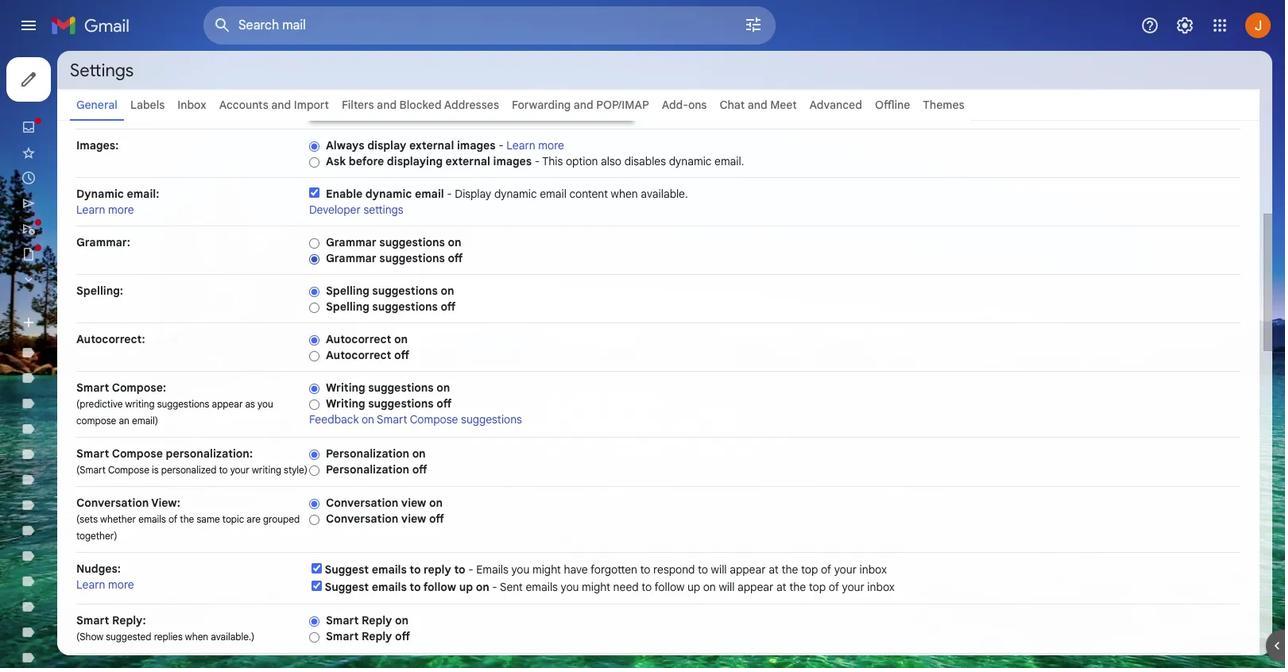 Task type: describe. For each thing, give the bounding box(es) containing it.
offline
[[875, 98, 911, 112]]

to left respond
[[640, 563, 651, 577]]

Personalization on radio
[[309, 449, 320, 461]]

dynamic email: learn more
[[76, 187, 159, 217]]

available.)
[[211, 631, 255, 643]]

Smart Reply on radio
[[309, 616, 320, 628]]

spelling suggestions off
[[326, 300, 456, 314]]

writing for writing suggestions on
[[326, 381, 365, 395]]

import
[[294, 98, 329, 112]]

forwarding
[[512, 98, 571, 112]]

spelling for spelling suggestions off
[[326, 300, 370, 314]]

autocorrect:
[[76, 332, 145, 347]]

off for writing suggestions on
[[437, 397, 452, 411]]

0 vertical spatial external
[[409, 138, 454, 153]]

together)
[[76, 530, 117, 542]]

grouped
[[263, 514, 300, 526]]

enable
[[326, 187, 363, 201]]

personalization for personalization on
[[326, 447, 410, 461]]

Spelling suggestions on radio
[[309, 286, 320, 298]]

content
[[570, 187, 608, 201]]

feedback on smart compose suggestions
[[309, 413, 522, 427]]

replies
[[154, 631, 183, 643]]

2 horizontal spatial dynamic
[[669, 154, 712, 169]]

suggest for suggest emails to reply to - emails you might have forgotten to respond to will appear at the top of your inbox
[[325, 563, 369, 577]]

1 vertical spatial inbox
[[868, 580, 895, 595]]

view for on
[[401, 496, 426, 510]]

general
[[76, 98, 118, 112]]

suggestions for spelling suggestions off
[[372, 300, 438, 314]]

conversation view: (sets whether emails of the same topic are grouped together)
[[76, 496, 300, 542]]

emails right sent
[[526, 580, 558, 595]]

email.
[[715, 154, 744, 169]]

have
[[564, 563, 588, 577]]

2 vertical spatial of
[[829, 580, 839, 595]]

ons
[[688, 98, 707, 112]]

off for spelling suggestions on
[[441, 300, 456, 314]]

personalized
[[161, 464, 217, 476]]

as
[[245, 398, 255, 410]]

images:
[[76, 138, 119, 153]]

1 vertical spatial will
[[719, 580, 735, 595]]

smart reply: (show suggested replies when available.)
[[76, 614, 255, 643]]

and for chat
[[748, 98, 768, 112]]

- left sent
[[492, 580, 498, 595]]

forwarding and pop/imap link
[[512, 98, 649, 112]]

0 vertical spatial will
[[711, 563, 727, 577]]

compose:
[[112, 381, 166, 395]]

smart reply on
[[326, 614, 409, 628]]

option
[[566, 154, 598, 169]]

suggest for suggest emails to follow up on - sent emails you might need to follow up on will appear at the top of your inbox
[[325, 580, 369, 595]]

Autocorrect on radio
[[309, 335, 320, 346]]

0 vertical spatial top
[[801, 563, 818, 577]]

whether
[[100, 514, 136, 526]]

personalization for personalization off
[[326, 463, 410, 477]]

reply for off
[[362, 630, 392, 644]]

feedback on smart compose suggestions link
[[309, 413, 522, 427]]

1 vertical spatial at
[[777, 580, 787, 595]]

support image
[[1141, 16, 1160, 35]]

1 vertical spatial top
[[809, 580, 826, 595]]

is
[[152, 464, 159, 476]]

2 email from the left
[[540, 187, 567, 201]]

off up writing suggestions on on the left bottom
[[394, 348, 409, 363]]

feedback
[[309, 413, 359, 427]]

writing suggestions on
[[326, 381, 450, 395]]

chat and meet
[[720, 98, 797, 112]]

1 up from the left
[[459, 580, 473, 595]]

nudges: learn more
[[76, 562, 134, 592]]

labels
[[130, 98, 165, 112]]

smart down writing suggestions off
[[377, 413, 407, 427]]

same
[[197, 514, 220, 526]]

Autocorrect off radio
[[309, 350, 320, 362]]

compose
[[76, 415, 116, 427]]

before
[[349, 154, 384, 169]]

suggestions for grammar suggestions off
[[380, 251, 445, 266]]

displaying
[[387, 154, 443, 169]]

style)
[[284, 464, 308, 476]]

off for conversation view on
[[429, 512, 444, 526]]

available.
[[641, 187, 688, 201]]

email:
[[127, 187, 159, 201]]

0 vertical spatial learn
[[507, 138, 536, 153]]

to right respond
[[698, 563, 708, 577]]

are
[[247, 514, 261, 526]]

accounts and import
[[219, 98, 329, 112]]

learn more link for dynamic email:
[[76, 203, 134, 217]]

forgotten
[[591, 563, 638, 577]]

1 vertical spatial images
[[493, 154, 532, 169]]

filters
[[342, 98, 374, 112]]

2 vertical spatial compose
[[108, 464, 149, 476]]

forwarding and pop/imap
[[512, 98, 649, 112]]

suggestions for grammar suggestions on
[[380, 235, 445, 250]]

labels link
[[130, 98, 165, 112]]

chat and meet link
[[720, 98, 797, 112]]

2 vertical spatial your
[[842, 580, 865, 595]]

email)
[[132, 415, 158, 427]]

sent
[[500, 580, 523, 595]]

1 horizontal spatial might
[[582, 580, 611, 595]]

0 vertical spatial learn more link
[[507, 138, 564, 153]]

ask
[[326, 154, 346, 169]]

offline link
[[875, 98, 911, 112]]

when inside enable dynamic email - display dynamic email content when available. developer settings
[[611, 187, 638, 201]]

filters and blocked addresses
[[342, 98, 499, 112]]

1 email from the left
[[415, 187, 444, 201]]

ask before displaying external images - this option also disables dynamic email.
[[326, 154, 744, 169]]

spelling suggestions on
[[326, 284, 454, 298]]

conversation view off
[[326, 512, 444, 526]]

search mail image
[[208, 11, 237, 40]]

2 follow from the left
[[655, 580, 685, 595]]

of inside conversation view: (sets whether emails of the same topic are grouped together)
[[168, 514, 177, 526]]

meet
[[771, 98, 797, 112]]

Grammar suggestions off radio
[[309, 253, 320, 265]]

personalization on
[[326, 447, 426, 461]]

accounts
[[219, 98, 269, 112]]

0 vertical spatial at
[[769, 563, 779, 577]]

to inside smart compose personalization: (smart compose is personalized to your writing style)
[[219, 464, 228, 476]]

emails up smart reply on
[[372, 580, 407, 595]]

0 horizontal spatial might
[[533, 563, 561, 577]]

0 vertical spatial inbox
[[860, 563, 887, 577]]

view for off
[[401, 512, 426, 526]]

- inside enable dynamic email - display dynamic email content when available. developer settings
[[447, 187, 452, 201]]

1 vertical spatial your
[[835, 563, 857, 577]]

display
[[455, 187, 492, 201]]

themes
[[923, 98, 965, 112]]

2 up from the left
[[688, 580, 701, 595]]

to right reply
[[454, 563, 466, 577]]

conversation for conversation view off
[[326, 512, 399, 526]]

general link
[[76, 98, 118, 112]]

2 vertical spatial the
[[790, 580, 806, 595]]

0 vertical spatial more
[[539, 138, 564, 153]]

and for accounts
[[271, 98, 291, 112]]

autocorrect for autocorrect off
[[326, 348, 392, 363]]

the inside conversation view: (sets whether emails of the same topic are grouped together)
[[180, 514, 194, 526]]

learn more link for nudges:
[[76, 578, 134, 592]]

writing for writing suggestions off
[[326, 397, 365, 411]]

learn inside nudges: learn more
[[76, 578, 105, 592]]

your inside smart compose personalization: (smart compose is personalized to your writing style)
[[230, 464, 250, 476]]

inbox
[[178, 98, 206, 112]]

- up ask before displaying external images - this option also disables dynamic email.
[[499, 138, 504, 153]]

suggestions for writing suggestions off
[[368, 397, 434, 411]]

suggestions inside "smart compose: (predictive writing suggestions appear as you compose an email)"
[[157, 398, 209, 410]]

1 vertical spatial external
[[446, 154, 490, 169]]

display
[[367, 138, 407, 153]]

grammar for grammar suggestions on
[[326, 235, 377, 250]]

add-
[[662, 98, 688, 112]]

to left reply
[[410, 563, 421, 577]]



Task type: vqa. For each thing, say whether or not it's contained in the screenshot.
CONVERSATION in the Conversation View: (sets whether emails of the same topic are grouped together)
yes



Task type: locate. For each thing, give the bounding box(es) containing it.
0 vertical spatial writing
[[125, 398, 155, 410]]

smart inside smart compose personalization: (smart compose is personalized to your writing style)
[[76, 447, 109, 461]]

up
[[459, 580, 473, 595], [688, 580, 701, 595]]

smart inside smart reply: (show suggested replies when available.)
[[76, 614, 109, 628]]

(smart
[[76, 464, 106, 476]]

learn more link up ask before displaying external images - this option also disables dynamic email.
[[507, 138, 564, 153]]

chat
[[720, 98, 745, 112]]

0 vertical spatial spelling
[[326, 284, 370, 298]]

grammar right grammar suggestions off radio
[[326, 251, 377, 266]]

and right filters
[[377, 98, 397, 112]]

writing up feedback
[[326, 397, 365, 411]]

0 vertical spatial might
[[533, 563, 561, 577]]

None search field
[[204, 6, 776, 45]]

follow down respond
[[655, 580, 685, 595]]

conversation up whether
[[76, 496, 149, 510]]

you right as
[[258, 398, 273, 410]]

0 vertical spatial autocorrect
[[326, 332, 392, 347]]

smart up the (predictive
[[76, 381, 109, 395]]

will
[[711, 563, 727, 577], [719, 580, 735, 595]]

top
[[801, 563, 818, 577], [809, 580, 826, 595]]

conversation inside conversation view: (sets whether emails of the same topic are grouped together)
[[76, 496, 149, 510]]

compose left is
[[108, 464, 149, 476]]

need
[[613, 580, 639, 595]]

reply
[[424, 563, 451, 577]]

- left emails
[[468, 563, 474, 577]]

smart for smart reply on
[[326, 614, 359, 628]]

and left import
[[271, 98, 291, 112]]

Search mail text field
[[239, 17, 700, 33]]

suggest emails to follow up on - sent emails you might need to follow up on will appear at the top of your inbox
[[325, 580, 895, 595]]

compose down writing suggestions off
[[410, 413, 458, 427]]

conversation down conversation view on
[[326, 512, 399, 526]]

1 vertical spatial personalization
[[326, 463, 410, 477]]

emails
[[138, 514, 166, 526], [372, 563, 407, 577], [372, 580, 407, 595], [526, 580, 558, 595]]

always display external images - learn more
[[326, 138, 564, 153]]

suggestions for writing suggestions on
[[368, 381, 434, 395]]

you up sent
[[512, 563, 530, 577]]

0 vertical spatial suggest
[[325, 563, 369, 577]]

external up 'displaying' at the top left of the page
[[409, 138, 454, 153]]

off
[[448, 251, 463, 266], [441, 300, 456, 314], [394, 348, 409, 363], [437, 397, 452, 411], [412, 463, 427, 477], [429, 512, 444, 526], [395, 630, 410, 644]]

smart right smart reply on radio
[[326, 614, 359, 628]]

1 horizontal spatial email
[[540, 187, 567, 201]]

compose up is
[[112, 447, 163, 461]]

your
[[230, 464, 250, 476], [835, 563, 857, 577], [842, 580, 865, 595]]

0 horizontal spatial email
[[415, 187, 444, 201]]

1 writing from the top
[[326, 381, 365, 395]]

conversation up conversation view off at the bottom
[[326, 496, 399, 510]]

1 horizontal spatial follow
[[655, 580, 685, 595]]

follow down reply
[[424, 580, 456, 595]]

more down nudges:
[[108, 578, 134, 592]]

2 horizontal spatial you
[[561, 580, 579, 595]]

themes link
[[923, 98, 965, 112]]

add-ons
[[662, 98, 707, 112]]

smart inside "smart compose: (predictive writing suggestions appear as you compose an email)"
[[76, 381, 109, 395]]

might
[[533, 563, 561, 577], [582, 580, 611, 595]]

1 horizontal spatial up
[[688, 580, 701, 595]]

autocorrect for autocorrect on
[[326, 332, 392, 347]]

learn more link down nudges:
[[76, 578, 134, 592]]

0 vertical spatial personalization
[[326, 447, 410, 461]]

suggest emails to reply to - emails you might have forgotten to respond to will appear at the top of your inbox
[[325, 563, 887, 577]]

1 horizontal spatial when
[[611, 187, 638, 201]]

0 horizontal spatial up
[[459, 580, 473, 595]]

view:
[[151, 496, 180, 510]]

conversation for conversation view on
[[326, 496, 399, 510]]

off up feedback on smart compose suggestions at the left
[[437, 397, 452, 411]]

0 vertical spatial appear
[[212, 398, 243, 410]]

1 vertical spatial spelling
[[326, 300, 370, 314]]

3 and from the left
[[574, 98, 594, 112]]

1 spelling from the top
[[326, 284, 370, 298]]

- left display
[[447, 187, 452, 201]]

off up reply
[[429, 512, 444, 526]]

Spelling suggestions off radio
[[309, 302, 320, 314]]

2 suggest from the top
[[325, 580, 369, 595]]

pop/imap
[[597, 98, 649, 112]]

1 horizontal spatial dynamic
[[494, 187, 537, 201]]

view
[[401, 496, 426, 510], [401, 512, 426, 526]]

writing down the compose:
[[125, 398, 155, 410]]

and right chat
[[748, 98, 768, 112]]

conversation
[[76, 496, 149, 510], [326, 496, 399, 510], [326, 512, 399, 526]]

advanced
[[810, 98, 863, 112]]

2 writing from the top
[[326, 397, 365, 411]]

spelling right spelling suggestions off 'radio'
[[326, 300, 370, 314]]

settings image
[[1176, 16, 1195, 35]]

learn more link
[[507, 138, 564, 153], [76, 203, 134, 217], [76, 578, 134, 592]]

0 horizontal spatial writing
[[125, 398, 155, 410]]

you for emails
[[512, 563, 530, 577]]

off down spelling suggestions on
[[441, 300, 456, 314]]

Always display external images radio
[[309, 141, 320, 152]]

1 personalization from the top
[[326, 447, 410, 461]]

smart compose: (predictive writing suggestions appear as you compose an email)
[[76, 381, 273, 427]]

2 view from the top
[[401, 512, 426, 526]]

2 spelling from the top
[[326, 300, 370, 314]]

and
[[271, 98, 291, 112], [377, 98, 397, 112], [574, 98, 594, 112], [748, 98, 768, 112]]

conversation view on
[[326, 496, 443, 510]]

Ask before displaying external images radio
[[309, 156, 320, 168]]

learn inside dynamic email: learn more
[[76, 203, 105, 217]]

grammar suggestions off
[[326, 251, 463, 266]]

addresses
[[444, 98, 499, 112]]

enable dynamic email - display dynamic email content when available. developer settings
[[309, 187, 688, 217]]

writing left the style)
[[252, 464, 281, 476]]

more up this
[[539, 138, 564, 153]]

1 view from the top
[[401, 496, 426, 510]]

1 vertical spatial compose
[[112, 447, 163, 461]]

learn
[[507, 138, 536, 153], [76, 203, 105, 217], [76, 578, 105, 592]]

to up smart reply off at the bottom
[[410, 580, 421, 595]]

writing
[[326, 381, 365, 395], [326, 397, 365, 411]]

smart for smart compose: (predictive writing suggestions appear as you compose an email)
[[76, 381, 109, 395]]

0 vertical spatial reply
[[362, 614, 392, 628]]

2 vertical spatial learn more link
[[76, 578, 134, 592]]

1 autocorrect from the top
[[326, 332, 392, 347]]

grammar for grammar suggestions off
[[326, 251, 377, 266]]

1 reply from the top
[[362, 614, 392, 628]]

email down 'displaying' at the top left of the page
[[415, 187, 444, 201]]

to right need
[[642, 580, 652, 595]]

0 vertical spatial writing
[[326, 381, 365, 395]]

you down have
[[561, 580, 579, 595]]

0 vertical spatial grammar
[[326, 235, 377, 250]]

you for as
[[258, 398, 273, 410]]

2 autocorrect from the top
[[326, 348, 392, 363]]

Writing suggestions off radio
[[309, 399, 320, 411]]

1 vertical spatial writing
[[252, 464, 281, 476]]

dynamic up the settings
[[366, 187, 412, 201]]

email down this
[[540, 187, 567, 201]]

personalization
[[326, 447, 410, 461], [326, 463, 410, 477]]

advanced search options image
[[738, 9, 770, 41]]

when
[[611, 187, 638, 201], [185, 631, 208, 643]]

dynamic
[[76, 187, 124, 201]]

when right replies at the left bottom of page
[[185, 631, 208, 643]]

personalization off
[[326, 463, 427, 477]]

1 follow from the left
[[424, 580, 456, 595]]

dynamic down ask before displaying external images - this option also disables dynamic email.
[[494, 187, 537, 201]]

developer settings link
[[309, 203, 404, 217]]

learn down dynamic in the top left of the page
[[76, 203, 105, 217]]

(predictive
[[76, 398, 123, 410]]

personalization up personalization off
[[326, 447, 410, 461]]

more inside dynamic email: learn more
[[108, 203, 134, 217]]

reply:
[[112, 614, 146, 628]]

reply up smart reply off at the bottom
[[362, 614, 392, 628]]

appear inside "smart compose: (predictive writing suggestions appear as you compose an email)"
[[212, 398, 243, 410]]

2 vertical spatial more
[[108, 578, 134, 592]]

emails inside conversation view: (sets whether emails of the same topic are grouped together)
[[138, 514, 166, 526]]

0 vertical spatial when
[[611, 187, 638, 201]]

view down conversation view on
[[401, 512, 426, 526]]

an
[[119, 415, 129, 427]]

spelling:
[[76, 284, 123, 298]]

2 vertical spatial appear
[[738, 580, 774, 595]]

reply for on
[[362, 614, 392, 628]]

filters and blocked addresses link
[[342, 98, 499, 112]]

0 vertical spatial images
[[457, 138, 496, 153]]

personalization down personalization on
[[326, 463, 410, 477]]

respond
[[654, 563, 695, 577]]

1 vertical spatial the
[[782, 563, 799, 577]]

0 horizontal spatial follow
[[424, 580, 456, 595]]

spelling right the spelling suggestions on radio
[[326, 284, 370, 298]]

1 vertical spatial learn
[[76, 203, 105, 217]]

settings
[[70, 59, 134, 81]]

1 horizontal spatial you
[[512, 563, 530, 577]]

0 vertical spatial of
[[168, 514, 177, 526]]

and for forwarding
[[574, 98, 594, 112]]

Conversation view off radio
[[309, 514, 320, 526]]

smart up (show at the left of the page
[[76, 614, 109, 628]]

1 horizontal spatial writing
[[252, 464, 281, 476]]

off down smart reply on
[[395, 630, 410, 644]]

2 vertical spatial you
[[561, 580, 579, 595]]

0 vertical spatial your
[[230, 464, 250, 476]]

external
[[409, 138, 454, 153], [446, 154, 490, 169]]

- left this
[[535, 154, 540, 169]]

off down the grammar suggestions on
[[448, 251, 463, 266]]

nudges:
[[76, 562, 121, 576]]

up left sent
[[459, 580, 473, 595]]

2 and from the left
[[377, 98, 397, 112]]

gmail image
[[51, 10, 138, 41]]

2 personalization from the top
[[326, 463, 410, 477]]

suggested
[[106, 631, 152, 643]]

0 vertical spatial compose
[[410, 413, 458, 427]]

writing right writing suggestions on option
[[326, 381, 365, 395]]

grammar down 'developer settings' link
[[326, 235, 377, 250]]

this
[[542, 154, 563, 169]]

1 grammar from the top
[[326, 235, 377, 250]]

1 vertical spatial reply
[[362, 630, 392, 644]]

1 vertical spatial view
[[401, 512, 426, 526]]

smart for smart compose personalization: (smart compose is personalized to your writing style)
[[76, 447, 109, 461]]

0 vertical spatial you
[[258, 398, 273, 410]]

off for smart reply on
[[395, 630, 410, 644]]

autocorrect down autocorrect on
[[326, 348, 392, 363]]

blocked
[[400, 98, 442, 112]]

emails down view:
[[138, 514, 166, 526]]

developer
[[309, 203, 361, 217]]

disables
[[625, 154, 666, 169]]

None checkbox
[[309, 188, 320, 198], [312, 564, 322, 574], [312, 581, 322, 592], [309, 188, 320, 198], [312, 564, 322, 574], [312, 581, 322, 592]]

1 vertical spatial learn more link
[[76, 203, 134, 217]]

smart right smart reply off radio
[[326, 630, 359, 644]]

dynamic left email. in the top of the page
[[669, 154, 712, 169]]

you inside "smart compose: (predictive writing suggestions appear as you compose an email)"
[[258, 398, 273, 410]]

up down respond
[[688, 580, 701, 595]]

1 vertical spatial grammar
[[326, 251, 377, 266]]

accounts and import link
[[219, 98, 329, 112]]

writing inside smart compose personalization: (smart compose is personalized to your writing style)
[[252, 464, 281, 476]]

compose
[[410, 413, 458, 427], [112, 447, 163, 461], [108, 464, 149, 476]]

dynamic
[[669, 154, 712, 169], [366, 187, 412, 201], [494, 187, 537, 201]]

learn more link down dynamic in the top left of the page
[[76, 203, 134, 217]]

autocorrect on
[[326, 332, 408, 347]]

writing inside "smart compose: (predictive writing suggestions appear as you compose an email)"
[[125, 398, 155, 410]]

1 vertical spatial writing
[[326, 397, 365, 411]]

smart up (smart
[[76, 447, 109, 461]]

1 vertical spatial when
[[185, 631, 208, 643]]

smart for smart reply off
[[326, 630, 359, 644]]

0 vertical spatial the
[[180, 514, 194, 526]]

external down always display external images - learn more
[[446, 154, 490, 169]]

follow
[[424, 580, 456, 595], [655, 580, 685, 595]]

settings
[[364, 203, 404, 217]]

to
[[219, 464, 228, 476], [410, 563, 421, 577], [454, 563, 466, 577], [640, 563, 651, 577], [698, 563, 708, 577], [410, 580, 421, 595], [642, 580, 652, 595]]

might left have
[[533, 563, 561, 577]]

and for filters
[[377, 98, 397, 112]]

images left this
[[493, 154, 532, 169]]

more inside nudges: learn more
[[108, 578, 134, 592]]

images down addresses
[[457, 138, 496, 153]]

writing suggestions off
[[326, 397, 452, 411]]

off down personalization on
[[412, 463, 427, 477]]

Grammar suggestions on radio
[[309, 238, 320, 249]]

1 vertical spatial suggest
[[325, 580, 369, 595]]

2 vertical spatial learn
[[76, 578, 105, 592]]

1 vertical spatial you
[[512, 563, 530, 577]]

(sets
[[76, 514, 98, 526]]

1 vertical spatial might
[[582, 580, 611, 595]]

emails
[[476, 563, 509, 577]]

personalization:
[[166, 447, 253, 461]]

1 suggest from the top
[[325, 563, 369, 577]]

2 reply from the top
[[362, 630, 392, 644]]

2 grammar from the top
[[326, 251, 377, 266]]

also
[[601, 154, 622, 169]]

0 horizontal spatial you
[[258, 398, 273, 410]]

to down personalization:
[[219, 464, 228, 476]]

smart for smart reply: (show suggested replies when available.)
[[76, 614, 109, 628]]

(show
[[76, 631, 104, 643]]

smart
[[76, 381, 109, 395], [377, 413, 407, 427], [76, 447, 109, 461], [76, 614, 109, 628], [326, 614, 359, 628], [326, 630, 359, 644]]

0 horizontal spatial dynamic
[[366, 187, 412, 201]]

off for grammar suggestions on
[[448, 251, 463, 266]]

inbox link
[[178, 98, 206, 112]]

0 vertical spatial view
[[401, 496, 426, 510]]

1 vertical spatial more
[[108, 203, 134, 217]]

1 vertical spatial autocorrect
[[326, 348, 392, 363]]

1 vertical spatial of
[[821, 563, 832, 577]]

and left the pop/imap
[[574, 98, 594, 112]]

autocorrect off
[[326, 348, 409, 363]]

email
[[415, 187, 444, 201], [540, 187, 567, 201]]

0 horizontal spatial when
[[185, 631, 208, 643]]

might down suggest emails to reply to - emails you might have forgotten to respond to will appear at the top of your inbox
[[582, 580, 611, 595]]

navigation
[[0, 51, 191, 669]]

suggestions for spelling suggestions on
[[372, 284, 438, 298]]

topic
[[222, 514, 244, 526]]

learn up ask before displaying external images - this option also disables dynamic email.
[[507, 138, 536, 153]]

Smart Reply off radio
[[309, 632, 320, 644]]

emails left reply
[[372, 563, 407, 577]]

learn down nudges:
[[76, 578, 105, 592]]

reply down smart reply on
[[362, 630, 392, 644]]

1 vertical spatial appear
[[730, 563, 766, 577]]

autocorrect up autocorrect off
[[326, 332, 392, 347]]

smart compose personalization: (smart compose is personalized to your writing style)
[[76, 447, 308, 476]]

main menu image
[[19, 16, 38, 35]]

1 and from the left
[[271, 98, 291, 112]]

view up conversation view off at the bottom
[[401, 496, 426, 510]]

grammar
[[326, 235, 377, 250], [326, 251, 377, 266]]

images
[[457, 138, 496, 153], [493, 154, 532, 169]]

4 and from the left
[[748, 98, 768, 112]]

Writing suggestions on radio
[[309, 383, 320, 395]]

spelling for spelling suggestions on
[[326, 284, 370, 298]]

more down dynamic in the top left of the page
[[108, 203, 134, 217]]

when inside smart reply: (show suggested replies when available.)
[[185, 631, 208, 643]]

conversation for conversation view: (sets whether emails of the same topic are grouped together)
[[76, 496, 149, 510]]

of
[[168, 514, 177, 526], [821, 563, 832, 577], [829, 580, 839, 595]]

Conversation view on radio
[[309, 498, 320, 510]]

when down also
[[611, 187, 638, 201]]

Personalization off radio
[[309, 465, 320, 477]]



